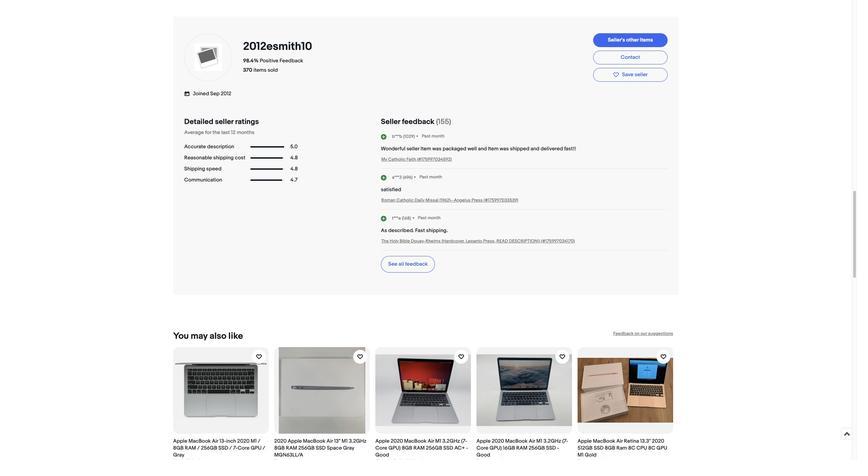 Task type: describe. For each thing, give the bounding box(es) containing it.
13-
[[220, 438, 226, 444]]

as described. fast shipping.
[[381, 227, 448, 234]]

like
[[229, 331, 243, 341]]

m1 inside '2020 apple macbook air 13" m1 3.2ghz 8gb ram 256gb ssd space gray mgn63ll/a'
[[342, 438, 348, 444]]

past month for shipping.
[[418, 215, 441, 221]]

see
[[388, 261, 398, 267]]

- inside the apple 2020 macbook air m1 3.2ghz (7- core gpu) 8gb ram 256gb ssd ac+ - good
[[466, 445, 469, 451]]

macbook inside apple macbook air retina 13.3" 2020 512gb ssd 8gb ram 8c cpu 8c gpu m1 gold
[[593, 438, 616, 444]]

macbook for apple 2020 macbook air m1 3.2ghz (7- core gpu) 8gb ram 256gb ssd ac+ - good
[[404, 438, 427, 444]]

apple 2020 macbook air m1 3.2ghz (7- core gpu) 16gb ram 256gb ssd - good link
[[477, 347, 572, 460]]

m1 inside apple macbook air retina 13.3" 2020 512gb ssd 8gb ram 8c cpu 8c gpu m1 gold
[[578, 452, 584, 458]]

a***3 (696)
[[392, 175, 413, 180]]

seller for detailed
[[215, 117, 234, 126]]

roman catholic daily missal (1962)--angelus press (#175997033539) link
[[381, 197, 519, 203]]

4.7
[[291, 177, 298, 183]]

core for apple 2020 macbook air m1 3.2ghz (7- core gpu) 8gb ram 256gb ssd ac+ - good
[[376, 445, 388, 451]]

core inside apple macbook air 13-inch 2020 m1 / 8gb ram / 256gb ssd / 7-core gpu / gray
[[238, 445, 250, 451]]

ssd for apple macbook air 13-inch 2020 m1 / 8gb ram / 256gb ssd / 7-core gpu / gray
[[218, 445, 228, 451]]

description!)
[[509, 238, 541, 244]]

my catholic faith (#175997034592)
[[381, 156, 452, 162]]

(696)
[[403, 175, 413, 180]]

past for item
[[422, 134, 431, 139]]

ram inside '2020 apple macbook air 13" m1 3.2ghz 8gb ram 256gb ssd space gray mgn63ll/a'
[[286, 445, 297, 451]]

described.
[[388, 227, 414, 234]]

angelus
[[454, 197, 471, 203]]

m1 inside apple macbook air 13-inch 2020 m1 / 8gb ram / 256gb ssd / 7-core gpu / gray
[[251, 438, 257, 444]]

16gb
[[503, 445, 515, 451]]

3.2ghz for apple 2020 macbook air m1 3.2ghz (7- core gpu) 16gb ram 256gb ssd - good
[[544, 438, 561, 444]]

13.3"
[[641, 438, 651, 444]]

256gb inside '2020 apple macbook air 13" m1 3.2ghz 8gb ram 256gb ssd space gray mgn63ll/a'
[[299, 445, 315, 451]]

our
[[641, 331, 647, 336]]

apple 2020 macbook air m1 3.2ghz (7- core gpu) 16gb ram 256gb ssd - good
[[477, 438, 568, 458]]

the holy bible douay-rheims (hardcover, lepanto press, read description!) (#175997034170) link
[[381, 238, 575, 244]]

air for apple 2020 macbook air m1 3.2ghz (7- core gpu) 8gb ram 256gb ssd ac+ - good
[[428, 438, 434, 444]]

ac+
[[455, 445, 465, 451]]

mgn63ll/a
[[274, 452, 303, 458]]

b***b
[[392, 134, 403, 139]]

past for fast
[[418, 215, 427, 221]]

(#175997034170)
[[542, 238, 575, 244]]

macbook inside apple macbook air 13-inch 2020 m1 / 8gb ram / 256gb ssd / 7-core gpu / gray
[[189, 438, 211, 444]]

apple for apple macbook air 13-inch 2020 m1 / 8gb ram / 256gb ssd / 7-core gpu / gray
[[173, 438, 187, 444]]

see all feedback link
[[381, 256, 435, 273]]

ram
[[617, 445, 627, 451]]

feedback on our suggestions
[[614, 331, 674, 336]]

my catholic faith (#175997034592) link
[[381, 156, 452, 162]]

seller's
[[608, 37, 625, 43]]

a***3
[[392, 175, 402, 180]]

detailed seller ratings
[[184, 117, 259, 126]]

0 vertical spatial feedback
[[402, 117, 435, 126]]

lepanto
[[466, 238, 482, 244]]

m1 inside apple 2020 macbook air m1 3.2ghz (7- core gpu) 16gb ram 256gb ssd - good
[[537, 438, 543, 444]]

joined sep 2012
[[193, 90, 232, 97]]

2020 inside '2020 apple macbook air 13" m1 3.2ghz 8gb ram 256gb ssd space gray mgn63ll/a'
[[274, 438, 287, 444]]

seller feedback (155)
[[381, 117, 451, 126]]

4.8 for reasonable shipping cost
[[291, 155, 298, 161]]

3.2ghz for apple 2020 macbook air m1 3.2ghz (7- core gpu) 8gb ram 256gb ssd ac+ - good
[[443, 438, 460, 444]]

0 horizontal spatial -
[[453, 197, 454, 203]]

sep
[[210, 90, 220, 97]]

8gb inside '2020 apple macbook air 13" m1 3.2ghz 8gb ram 256gb ssd space gray mgn63ll/a'
[[274, 445, 285, 451]]

(hardcover,
[[442, 238, 465, 244]]

feedback inside see all feedback link
[[405, 261, 428, 267]]

ram inside the apple 2020 macbook air m1 3.2ghz (7- core gpu) 8gb ram 256gb ssd ac+ - good
[[414, 445, 425, 451]]

macbook for apple 2020 macbook air m1 3.2ghz (7- core gpu) 16gb ram 256gb ssd - good
[[506, 438, 528, 444]]

1 vertical spatial month
[[429, 174, 442, 180]]

speed
[[206, 166, 222, 172]]

apple for apple macbook air retina 13.3" 2020 512gb ssd 8gb ram 8c cpu 8c gpu m1 gold
[[578, 438, 592, 444]]

(1029)
[[403, 134, 415, 139]]

catholic for satisfied
[[397, 197, 414, 203]]

cost
[[235, 155, 246, 161]]

good inside apple 2020 macbook air m1 3.2ghz (7- core gpu) 16gb ram 256gb ssd - good
[[477, 452, 491, 458]]

save seller
[[622, 71, 648, 78]]

also
[[210, 331, 227, 341]]

rheims
[[426, 238, 441, 244]]

read
[[497, 238, 508, 244]]

2020 inside apple macbook air 13-inch 2020 m1 / 8gb ram / 256gb ssd / 7-core gpu / gray
[[237, 438, 250, 444]]

the
[[213, 129, 220, 136]]

2012esmith10 link
[[243, 40, 315, 53]]

wonderful
[[381, 145, 406, 152]]

(#175997034592)
[[417, 156, 452, 162]]

reasonable shipping cost
[[184, 155, 246, 161]]

2020 apple macbook air 13" m1 3.2ghz 8gb ram 256gb ssd space gray mgn63ll/a
[[274, 438, 367, 458]]

good inside the apple 2020 macbook air m1 3.2ghz (7- core gpu) 8gb ram 256gb ssd ac+ - good
[[376, 452, 389, 458]]

text__icon wrapper image
[[184, 90, 193, 97]]

(1962)-
[[440, 197, 453, 203]]

gray inside apple macbook air 13-inch 2020 m1 / 8gb ram / 256gb ssd / 7-core gpu / gray
[[173, 452, 185, 458]]

t***e (168)
[[392, 216, 411, 221]]

2 and from the left
[[531, 145, 540, 152]]

0 vertical spatial items
[[640, 37, 653, 43]]

gray inside '2020 apple macbook air 13" m1 3.2ghz 8gb ram 256gb ssd space gray mgn63ll/a'
[[343, 445, 354, 451]]

satisfied
[[381, 186, 401, 193]]

bible
[[400, 238, 410, 244]]

ssd inside '2020 apple macbook air 13" m1 3.2ghz 8gb ram 256gb ssd space gray mgn63ll/a'
[[316, 445, 326, 451]]

cpu
[[637, 445, 647, 451]]

you may also like
[[173, 331, 243, 341]]

communication
[[184, 177, 222, 183]]

press
[[472, 197, 483, 203]]

seller
[[381, 117, 400, 126]]

inch
[[226, 438, 236, 444]]

2 was from the left
[[500, 145, 509, 152]]

core for apple 2020 macbook air m1 3.2ghz (7- core gpu) 16gb ram 256gb ssd - good
[[477, 445, 489, 451]]

98.4%
[[243, 58, 259, 64]]

t***e
[[392, 216, 401, 221]]

5.0
[[291, 143, 298, 150]]

contact
[[621, 54, 640, 60]]

2 8c from the left
[[649, 445, 656, 451]]

8gb inside apple macbook air retina 13.3" 2020 512gb ssd 8gb ram 8c cpu 8c gpu m1 gold
[[605, 445, 616, 451]]

air for apple 2020 macbook air m1 3.2ghz (7- core gpu) 16gb ram 256gb ssd - good
[[529, 438, 535, 444]]

the
[[381, 238, 389, 244]]

packaged
[[443, 145, 467, 152]]

b***b (1029)
[[392, 134, 415, 139]]

256gb for apple 2020 macbook air m1 3.2ghz (7- core gpu) 16gb ram 256gb ssd - good
[[529, 445, 545, 451]]

past month for was
[[422, 134, 445, 139]]

apple 2020 macbook air m1 3.2ghz (7- core gpu) 8gb ram 256gb ssd ac+ - good
[[376, 438, 469, 458]]

2020 inside the apple 2020 macbook air m1 3.2ghz (7- core gpu) 8gb ram 256gb ssd ac+ - good
[[391, 438, 403, 444]]

apple 2020 macbook air m1 3.2ghz (7- core gpu) 8gb ram 256gb ssd ac+ - good link
[[376, 347, 471, 460]]

370
[[243, 67, 252, 73]]

macbook for 2020 apple macbook air 13" m1 3.2ghz 8gb ram 256gb ssd space gray mgn63ll/a
[[303, 438, 326, 444]]

joined
[[193, 90, 209, 97]]



Task type: locate. For each thing, give the bounding box(es) containing it.
1 good from the left
[[376, 452, 389, 458]]

4 ram from the left
[[516, 445, 528, 451]]

1 vertical spatial 4.8
[[291, 166, 298, 172]]

well
[[468, 145, 477, 152]]

positive
[[260, 58, 279, 64]]

3 2020 from the left
[[391, 438, 403, 444]]

1 horizontal spatial feedback
[[614, 331, 634, 336]]

3 air from the left
[[428, 438, 434, 444]]

1 vertical spatial feedback
[[405, 261, 428, 267]]

1 item from the left
[[421, 145, 431, 152]]

2 apple from the left
[[288, 438, 302, 444]]

1 horizontal spatial (7-
[[563, 438, 568, 444]]

air inside apple 2020 macbook air m1 3.2ghz (7- core gpu) 16gb ram 256gb ssd - good
[[529, 438, 535, 444]]

macbook inside apple 2020 macbook air m1 3.2ghz (7- core gpu) 16gb ram 256gb ssd - good
[[506, 438, 528, 444]]

my
[[381, 156, 387, 162]]

apple inside apple macbook air 13-inch 2020 m1 / 8gb ram / 256gb ssd / 7-core gpu / gray
[[173, 438, 187, 444]]

4 ssd from the left
[[546, 445, 556, 451]]

4.8 up 4.7
[[291, 166, 298, 172]]

None text field
[[274, 459, 300, 460], [376, 459, 423, 460], [477, 459, 503, 460], [578, 459, 604, 460], [274, 459, 300, 460], [376, 459, 423, 460], [477, 459, 503, 460], [578, 459, 604, 460]]

past month
[[422, 134, 445, 139], [420, 174, 442, 180], [418, 215, 441, 221]]

ssd left 512gb
[[546, 445, 556, 451]]

1 3.2ghz from the left
[[349, 438, 367, 444]]

ssd down the 13-
[[218, 445, 228, 451]]

ssd left 'space' at the bottom left of page
[[316, 445, 326, 451]]

0 vertical spatial feedback
[[280, 58, 303, 64]]

98.4% positive feedback 370 items sold
[[243, 58, 303, 73]]

gpu) for 8gb
[[389, 445, 401, 451]]

4 8gb from the left
[[605, 445, 616, 451]]

seller for wonderful
[[407, 145, 420, 152]]

was up (#175997034592)
[[433, 145, 442, 152]]

1 gpu) from the left
[[389, 445, 401, 451]]

gpu inside apple macbook air retina 13.3" 2020 512gb ssd 8gb ram 8c cpu 8c gpu m1 gold
[[657, 445, 668, 451]]

feedback
[[402, 117, 435, 126], [405, 261, 428, 267]]

apple
[[173, 438, 187, 444], [288, 438, 302, 444], [376, 438, 390, 444], [477, 438, 491, 444], [578, 438, 592, 444]]

- right missal
[[453, 197, 454, 203]]

past right (1029)
[[422, 134, 431, 139]]

space
[[327, 445, 342, 451]]

0 horizontal spatial core
[[238, 445, 250, 451]]

256gb inside apple 2020 macbook air m1 3.2ghz (7- core gpu) 16gb ram 256gb ssd - good
[[529, 445, 545, 451]]

apple inside the apple 2020 macbook air m1 3.2ghz (7- core gpu) 8gb ram 256gb ssd ac+ - good
[[376, 438, 390, 444]]

3 apple from the left
[[376, 438, 390, 444]]

1 horizontal spatial items
[[640, 37, 653, 43]]

was left shipped on the right
[[500, 145, 509, 152]]

- right the ac+
[[466, 445, 469, 451]]

1 2020 from the left
[[237, 438, 250, 444]]

feedback
[[280, 58, 303, 64], [614, 331, 634, 336]]

ssd up gold
[[594, 445, 604, 451]]

1 8c from the left
[[629, 445, 636, 451]]

past
[[422, 134, 431, 139], [420, 174, 428, 180], [418, 215, 427, 221]]

air for 2020 apple macbook air 13" m1 3.2ghz 8gb ram 256gb ssd space gray mgn63ll/a
[[327, 438, 333, 444]]

3.2ghz inside apple 2020 macbook air m1 3.2ghz (7- core gpu) 16gb ram 256gb ssd - good
[[544, 438, 561, 444]]

3 256gb from the left
[[426, 445, 442, 451]]

retina
[[624, 438, 639, 444]]

2 2020 from the left
[[274, 438, 287, 444]]

2 vertical spatial past month
[[418, 215, 441, 221]]

press,
[[483, 238, 496, 244]]

1 4.8 from the top
[[291, 155, 298, 161]]

256gb inside the apple 2020 macbook air m1 3.2ghz (7- core gpu) 8gb ram 256gb ssd ac+ - good
[[426, 445, 442, 451]]

2 macbook from the left
[[303, 438, 326, 444]]

air inside '2020 apple macbook air 13" m1 3.2ghz 8gb ram 256gb ssd space gray mgn63ll/a'
[[327, 438, 333, 444]]

3 ram from the left
[[414, 445, 425, 451]]

3.2ghz inside the apple 2020 macbook air m1 3.2ghz (7- core gpu) 8gb ram 256gb ssd ac+ - good
[[443, 438, 460, 444]]

None text field
[[173, 459, 201, 460]]

8gb
[[173, 445, 184, 451], [274, 445, 285, 451], [402, 445, 413, 451], [605, 445, 616, 451]]

past month down (#175997034592)
[[420, 174, 442, 180]]

0 horizontal spatial and
[[478, 145, 487, 152]]

1 ram from the left
[[185, 445, 196, 451]]

macbook inside '2020 apple macbook air 13" m1 3.2ghz 8gb ram 256gb ssd space gray mgn63ll/a'
[[303, 438, 326, 444]]

256gb right 16gb
[[529, 445, 545, 451]]

ssd for apple 2020 macbook air m1 3.2ghz (7- core gpu) 16gb ram 256gb ssd - good
[[546, 445, 556, 451]]

feedback inside 98.4% positive feedback 370 items sold
[[280, 58, 303, 64]]

shipping
[[184, 166, 205, 172]]

apple for apple 2020 macbook air m1 3.2ghz (7- core gpu) 16gb ram 256gb ssd - good
[[477, 438, 491, 444]]

seller inside button
[[635, 71, 648, 78]]

0 horizontal spatial item
[[421, 145, 431, 152]]

other
[[627, 37, 639, 43]]

0 horizontal spatial 3.2ghz
[[349, 438, 367, 444]]

ssd inside apple macbook air 13-inch 2020 m1 / 8gb ram / 256gb ssd / 7-core gpu / gray
[[218, 445, 228, 451]]

0 vertical spatial gray
[[343, 445, 354, 451]]

3 core from the left
[[477, 445, 489, 451]]

all
[[399, 261, 404, 267]]

5 ssd from the left
[[594, 445, 604, 451]]

apple macbook air 13-inch 2020 m1 / 8gb ram / 256gb ssd / 7-core gpu / gray
[[173, 438, 265, 458]]

1 horizontal spatial gpu)
[[490, 445, 502, 451]]

seller for save
[[635, 71, 648, 78]]

0 horizontal spatial was
[[433, 145, 442, 152]]

delivered
[[541, 145, 563, 152]]

gpu) inside the apple 2020 macbook air m1 3.2ghz (7- core gpu) 8gb ram 256gb ssd ac+ - good
[[389, 445, 401, 451]]

average
[[184, 129, 204, 136]]

256gb for apple macbook air 13-inch 2020 m1 / 8gb ram / 256gb ssd / 7-core gpu / gray
[[201, 445, 217, 451]]

2 core from the left
[[376, 445, 388, 451]]

1 and from the left
[[478, 145, 487, 152]]

1 vertical spatial catholic
[[397, 197, 414, 203]]

2 air from the left
[[327, 438, 333, 444]]

and right shipped on the right
[[531, 145, 540, 152]]

accurate
[[184, 143, 206, 150]]

roman catholic daily missal (1962)--angelus press (#175997033539)
[[381, 197, 519, 203]]

air inside apple macbook air 13-inch 2020 m1 / 8gb ram / 256gb ssd / 7-core gpu / gray
[[212, 438, 218, 444]]

1 vertical spatial past month
[[420, 174, 442, 180]]

items inside 98.4% positive feedback 370 items sold
[[254, 67, 267, 73]]

past month up shipping.
[[418, 215, 441, 221]]

1 256gb from the left
[[201, 445, 217, 451]]

1 core from the left
[[238, 445, 250, 451]]

3 3.2ghz from the left
[[544, 438, 561, 444]]

4 apple from the left
[[477, 438, 491, 444]]

air inside apple macbook air retina 13.3" 2020 512gb ssd 8gb ram 8c cpu 8c gpu m1 gold
[[617, 438, 623, 444]]

1 vertical spatial items
[[254, 67, 267, 73]]

2 horizontal spatial core
[[477, 445, 489, 451]]

0 horizontal spatial (7-
[[461, 438, 467, 444]]

none text field inside the 'apple macbook air 13-inch 2020 m1 / 8gb ram / 256gb ssd / 7-core gpu / gray' link
[[173, 459, 201, 460]]

3 8gb from the left
[[402, 445, 413, 451]]

256gb inside apple macbook air 13-inch 2020 m1 / 8gb ram / 256gb ssd / 7-core gpu / gray
[[201, 445, 217, 451]]

good
[[376, 452, 389, 458], [477, 452, 491, 458]]

2 horizontal spatial 3.2ghz
[[544, 438, 561, 444]]

7-
[[233, 445, 238, 451]]

1 horizontal spatial gpu
[[657, 445, 668, 451]]

2 gpu from the left
[[657, 445, 668, 451]]

air inside the apple 2020 macbook air m1 3.2ghz (7- core gpu) 8gb ram 256gb ssd ac+ - good
[[428, 438, 434, 444]]

gpu inside apple macbook air 13-inch 2020 m1 / 8gb ram / 256gb ssd / 7-core gpu / gray
[[251, 445, 262, 451]]

item right well
[[488, 145, 499, 152]]

8gb inside apple macbook air 13-inch 2020 m1 / 8gb ram / 256gb ssd / 7-core gpu / gray
[[173, 445, 184, 451]]

256gb up mgn63ll/a
[[299, 445, 315, 451]]

0 vertical spatial seller
[[635, 71, 648, 78]]

(7- for apple 2020 macbook air m1 3.2ghz (7- core gpu) 16gb ram 256gb ssd - good
[[563, 438, 568, 444]]

catholic left daily
[[397, 197, 414, 203]]

1 horizontal spatial item
[[488, 145, 499, 152]]

air
[[212, 438, 218, 444], [327, 438, 333, 444], [428, 438, 434, 444], [529, 438, 535, 444], [617, 438, 623, 444]]

1 apple from the left
[[173, 438, 187, 444]]

suggestions
[[648, 331, 674, 336]]

1 macbook from the left
[[189, 438, 211, 444]]

2012
[[221, 90, 232, 97]]

2012esmith10 image
[[194, 43, 222, 71]]

month for was
[[432, 134, 445, 139]]

512gb
[[578, 445, 593, 451]]

shipping.
[[426, 227, 448, 234]]

ssd inside the apple 2020 macbook air m1 3.2ghz (7- core gpu) 8gb ram 256gb ssd ac+ - good
[[444, 445, 453, 451]]

2 vertical spatial past
[[418, 215, 427, 221]]

0 horizontal spatial feedback
[[280, 58, 303, 64]]

1 horizontal spatial and
[[531, 145, 540, 152]]

2 horizontal spatial seller
[[635, 71, 648, 78]]

8c down 13.3"
[[649, 445, 656, 451]]

gpu) inside apple 2020 macbook air m1 3.2ghz (7- core gpu) 16gb ram 256gb ssd - good
[[490, 445, 502, 451]]

0 vertical spatial catholic
[[388, 156, 406, 162]]

8gb inside the apple 2020 macbook air m1 3.2ghz (7- core gpu) 8gb ram 256gb ssd ac+ - good
[[402, 445, 413, 451]]

2 8gb from the left
[[274, 445, 285, 451]]

catholic for wonderful seller item was packaged well and item was shipped and delivered fast!!
[[388, 156, 406, 162]]

(7- inside apple 2020 macbook air m1 3.2ghz (7- core gpu) 16gb ram 256gb ssd - good
[[563, 438, 568, 444]]

feedback right all
[[405, 261, 428, 267]]

1 horizontal spatial seller
[[407, 145, 420, 152]]

month up shipping.
[[428, 215, 441, 221]]

items
[[640, 37, 653, 43], [254, 67, 267, 73]]

average for the last 12 months
[[184, 129, 255, 136]]

2020 inside apple 2020 macbook air m1 3.2ghz (7- core gpu) 16gb ram 256gb ssd - good
[[492, 438, 504, 444]]

8c
[[629, 445, 636, 451], [649, 445, 656, 451]]

was
[[433, 145, 442, 152], [500, 145, 509, 152]]

past up fast at the left
[[418, 215, 427, 221]]

2 item from the left
[[488, 145, 499, 152]]

1 air from the left
[[212, 438, 218, 444]]

feedback down 2012esmith10 link
[[280, 58, 303, 64]]

0 horizontal spatial gpu
[[251, 445, 262, 451]]

ssd for apple 2020 macbook air m1 3.2ghz (7- core gpu) 8gb ram 256gb ssd ac+ - good
[[444, 445, 453, 451]]

description
[[207, 143, 234, 150]]

0 horizontal spatial seller
[[215, 117, 234, 126]]

feedback up (1029)
[[402, 117, 435, 126]]

past month down (155) at the top
[[422, 134, 445, 139]]

2020 apple macbook air 13" m1 3.2ghz 8gb ram 256gb ssd space gray mgn63ll/a link
[[274, 347, 370, 460]]

0 horizontal spatial gpu)
[[389, 445, 401, 451]]

2020
[[237, 438, 250, 444], [274, 438, 287, 444], [391, 438, 403, 444], [492, 438, 504, 444], [652, 438, 665, 444]]

m1 inside the apple 2020 macbook air m1 3.2ghz (7- core gpu) 8gb ram 256gb ssd ac+ - good
[[435, 438, 441, 444]]

0 vertical spatial 4.8
[[291, 155, 298, 161]]

2 gpu) from the left
[[490, 445, 502, 451]]

fast
[[415, 227, 425, 234]]

1 vertical spatial feedback
[[614, 331, 634, 336]]

catholic down wonderful
[[388, 156, 406, 162]]

save seller button
[[594, 68, 668, 82]]

1 horizontal spatial gray
[[343, 445, 354, 451]]

for
[[205, 129, 211, 136]]

seller up last
[[215, 117, 234, 126]]

detailed
[[184, 117, 213, 126]]

2 3.2ghz from the left
[[443, 438, 460, 444]]

ratings
[[235, 117, 259, 126]]

2 vertical spatial seller
[[407, 145, 420, 152]]

4.8 down 5.0
[[291, 155, 298, 161]]

seller's other items
[[608, 37, 653, 43]]

gpu)
[[389, 445, 401, 451], [490, 445, 502, 451]]

2 good from the left
[[477, 452, 491, 458]]

5 air from the left
[[617, 438, 623, 444]]

gpu
[[251, 445, 262, 451], [657, 445, 668, 451]]

items right other
[[640, 37, 653, 43]]

0 vertical spatial past
[[422, 134, 431, 139]]

daily
[[415, 197, 425, 203]]

see all feedback
[[388, 261, 428, 267]]

apple inside '2020 apple macbook air 13" m1 3.2ghz 8gb ram 256gb ssd space gray mgn63ll/a'
[[288, 438, 302, 444]]

0 horizontal spatial good
[[376, 452, 389, 458]]

2 256gb from the left
[[299, 445, 315, 451]]

1 was from the left
[[433, 145, 442, 152]]

contact link
[[594, 51, 668, 64]]

ram
[[185, 445, 196, 451], [286, 445, 297, 451], [414, 445, 425, 451], [516, 445, 528, 451]]

1 horizontal spatial good
[[477, 452, 491, 458]]

8c down retina
[[629, 445, 636, 451]]

0 horizontal spatial items
[[254, 67, 267, 73]]

256gb left the ac+
[[426, 445, 442, 451]]

seller's other items link
[[594, 33, 668, 47]]

256gb left 7-
[[201, 445, 217, 451]]

0 vertical spatial month
[[432, 134, 445, 139]]

13"
[[334, 438, 341, 444]]

apple inside apple macbook air retina 13.3" 2020 512gb ssd 8gb ram 8c cpu 8c gpu m1 gold
[[578, 438, 592, 444]]

1 gpu from the left
[[251, 445, 262, 451]]

4 macbook from the left
[[506, 438, 528, 444]]

(168)
[[402, 216, 411, 221]]

1 8gb from the left
[[173, 445, 184, 451]]

2012esmith10
[[243, 40, 312, 53]]

core inside the apple 2020 macbook air m1 3.2ghz (7- core gpu) 8gb ram 256gb ssd ac+ - good
[[376, 445, 388, 451]]

5 apple from the left
[[578, 438, 592, 444]]

gpu) for 16gb
[[490, 445, 502, 451]]

month for shipping.
[[428, 215, 441, 221]]

(7- inside the apple 2020 macbook air m1 3.2ghz (7- core gpu) 8gb ram 256gb ssd ac+ - good
[[461, 438, 467, 444]]

(7- for apple 2020 macbook air m1 3.2ghz (7- core gpu) 8gb ram 256gb ssd ac+ - good
[[461, 438, 467, 444]]

4 air from the left
[[529, 438, 535, 444]]

sold
[[268, 67, 278, 73]]

ssd inside apple 2020 macbook air m1 3.2ghz (7- core gpu) 16gb ram 256gb ssd - good
[[546, 445, 556, 451]]

and right well
[[478, 145, 487, 152]]

1 horizontal spatial core
[[376, 445, 388, 451]]

1 vertical spatial seller
[[215, 117, 234, 126]]

core inside apple 2020 macbook air m1 3.2ghz (7- core gpu) 16gb ram 256gb ssd - good
[[477, 445, 489, 451]]

shipped
[[510, 145, 530, 152]]

1 ssd from the left
[[218, 445, 228, 451]]

0 vertical spatial past month
[[422, 134, 445, 139]]

items right 370
[[254, 67, 267, 73]]

roman
[[381, 197, 396, 203]]

ssd left the ac+
[[444, 445, 453, 451]]

seller up faith
[[407, 145, 420, 152]]

0 horizontal spatial 8c
[[629, 445, 636, 451]]

1 horizontal spatial 3.2ghz
[[443, 438, 460, 444]]

5 2020 from the left
[[652, 438, 665, 444]]

1 (7- from the left
[[461, 438, 467, 444]]

reasonable
[[184, 155, 212, 161]]

- inside apple 2020 macbook air m1 3.2ghz (7- core gpu) 16gb ram 256gb ssd - good
[[557, 445, 559, 451]]

ssd inside apple macbook air retina 13.3" 2020 512gb ssd 8gb ram 8c cpu 8c gpu m1 gold
[[594, 445, 604, 451]]

2 horizontal spatial -
[[557, 445, 559, 451]]

2 vertical spatial month
[[428, 215, 441, 221]]

-
[[453, 197, 454, 203], [466, 445, 469, 451], [557, 445, 559, 451]]

seller
[[635, 71, 648, 78], [215, 117, 234, 126], [407, 145, 420, 152]]

apple macbook air 13-inch 2020 m1 / 8gb ram / 256gb ssd / 7-core gpu / gray link
[[173, 347, 269, 460]]

0 horizontal spatial gray
[[173, 452, 185, 458]]

2 (7- from the left
[[563, 438, 568, 444]]

as
[[381, 227, 387, 234]]

1 vertical spatial past
[[420, 174, 428, 180]]

2 ssd from the left
[[316, 445, 326, 451]]

1 horizontal spatial was
[[500, 145, 509, 152]]

feedback left on
[[614, 331, 634, 336]]

5 macbook from the left
[[593, 438, 616, 444]]

gpu right 7-
[[251, 445, 262, 451]]

ram inside apple macbook air 13-inch 2020 m1 / 8gb ram / 256gb ssd / 7-core gpu / gray
[[185, 445, 196, 451]]

list containing apple macbook air 13-inch 2020 m1 / 8gb ram / 256gb ssd / 7-core gpu / gray
[[173, 341, 679, 460]]

holy
[[390, 238, 399, 244]]

2 4.8 from the top
[[291, 166, 298, 172]]

list
[[173, 341, 679, 460]]

apple inside apple 2020 macbook air m1 3.2ghz (7- core gpu) 16gb ram 256gb ssd - good
[[477, 438, 491, 444]]

- left 512gb
[[557, 445, 559, 451]]

macbook inside the apple 2020 macbook air m1 3.2ghz (7- core gpu) 8gb ram 256gb ssd ac+ - good
[[404, 438, 427, 444]]

2 ram from the left
[[286, 445, 297, 451]]

4.8 for shipping speed
[[291, 166, 298, 172]]

3.2ghz inside '2020 apple macbook air 13" m1 3.2ghz 8gb ram 256gb ssd space gray mgn63ll/a'
[[349, 438, 367, 444]]

(155)
[[436, 117, 451, 126]]

ram inside apple 2020 macbook air m1 3.2ghz (7- core gpu) 16gb ram 256gb ssd - good
[[516, 445, 528, 451]]

month down (#175997034592)
[[429, 174, 442, 180]]

item up (#175997034592)
[[421, 145, 431, 152]]

save
[[622, 71, 634, 78]]

past right the (696)
[[420, 174, 428, 180]]

shipping speed
[[184, 166, 222, 172]]

month down (155) at the top
[[432, 134, 445, 139]]

and
[[478, 145, 487, 152], [531, 145, 540, 152]]

seller right save
[[635, 71, 648, 78]]

the holy bible douay-rheims (hardcover, lepanto press, read description!) (#175997034170)
[[381, 238, 575, 244]]

gold
[[585, 452, 597, 458]]

1 vertical spatial gray
[[173, 452, 185, 458]]

may
[[191, 331, 208, 341]]

4 2020 from the left
[[492, 438, 504, 444]]

faith
[[407, 156, 416, 162]]

shipping
[[213, 155, 234, 161]]

4 256gb from the left
[[529, 445, 545, 451]]

1 horizontal spatial 8c
[[649, 445, 656, 451]]

3 ssd from the left
[[444, 445, 453, 451]]

apple for apple 2020 macbook air m1 3.2ghz (7- core gpu) 8gb ram 256gb ssd ac+ - good
[[376, 438, 390, 444]]

2020 inside apple macbook air retina 13.3" 2020 512gb ssd 8gb ram 8c cpu 8c gpu m1 gold
[[652, 438, 665, 444]]

m1
[[251, 438, 257, 444], [342, 438, 348, 444], [435, 438, 441, 444], [537, 438, 543, 444], [578, 452, 584, 458]]

gpu right cpu
[[657, 445, 668, 451]]

3 macbook from the left
[[404, 438, 427, 444]]

256gb for apple 2020 macbook air m1 3.2ghz (7- core gpu) 8gb ram 256gb ssd ac+ - good
[[426, 445, 442, 451]]

1 horizontal spatial -
[[466, 445, 469, 451]]



Task type: vqa. For each thing, say whether or not it's contained in the screenshot.
the topmost The Past Month
yes



